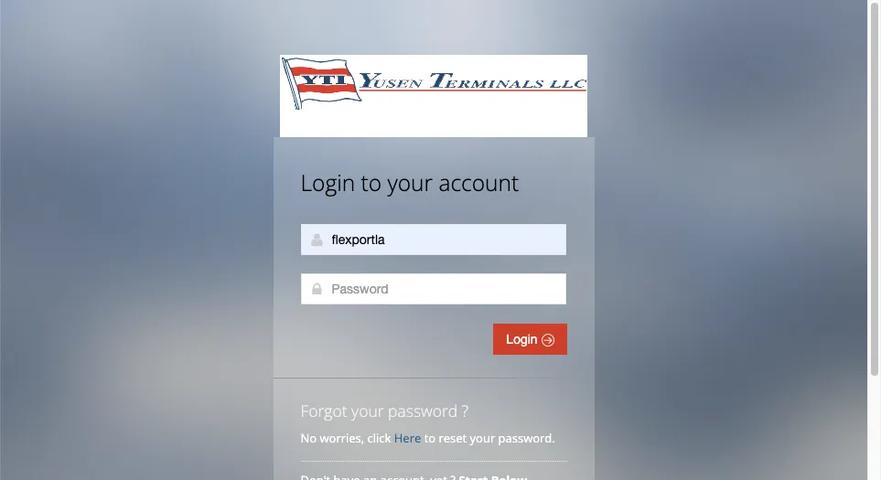 Task type: locate. For each thing, give the bounding box(es) containing it.
login button
[[494, 324, 567, 355]]

your up click
[[352, 400, 384, 422]]

login for login to your account
[[301, 167, 355, 198]]

to right here link
[[424, 430, 436, 447]]

login to your account
[[301, 167, 519, 198]]

forgot your password ? no worries, click here to reset your password.
[[301, 400, 555, 447]]

login inside button
[[506, 332, 541, 347]]

login
[[301, 167, 355, 198], [506, 332, 541, 347]]

no
[[301, 430, 317, 447]]

here
[[394, 430, 421, 447]]

2 horizontal spatial your
[[470, 430, 495, 447]]

login for login
[[506, 332, 541, 347]]

your up username text field
[[388, 167, 433, 198]]

0 horizontal spatial your
[[352, 400, 384, 422]]

your right reset at the bottom of the page
[[470, 430, 495, 447]]

to up username text field
[[361, 167, 382, 198]]

1 vertical spatial to
[[424, 430, 436, 447]]

1 vertical spatial login
[[506, 332, 541, 347]]

reset
[[439, 430, 467, 447]]

0 vertical spatial login
[[301, 167, 355, 198]]

0 vertical spatial your
[[388, 167, 433, 198]]

0 horizontal spatial login
[[301, 167, 355, 198]]

1 horizontal spatial your
[[388, 167, 433, 198]]

to
[[361, 167, 382, 198], [424, 430, 436, 447]]

1 horizontal spatial to
[[424, 430, 436, 447]]

0 horizontal spatial to
[[361, 167, 382, 198]]

Password password field
[[301, 274, 566, 305]]

forgot
[[301, 400, 347, 422]]

your
[[388, 167, 433, 198], [352, 400, 384, 422], [470, 430, 495, 447]]

1 horizontal spatial login
[[506, 332, 541, 347]]

to inside forgot your password ? no worries, click here to reset your password.
[[424, 430, 436, 447]]



Task type: describe. For each thing, give the bounding box(es) containing it.
Username text field
[[301, 224, 566, 255]]

?
[[462, 400, 469, 422]]

2 vertical spatial your
[[470, 430, 495, 447]]

password
[[388, 400, 458, 422]]

account
[[439, 167, 519, 198]]

0 vertical spatial to
[[361, 167, 382, 198]]

password.
[[498, 430, 555, 447]]

swapright image
[[541, 334, 554, 347]]

click
[[367, 430, 391, 447]]

here link
[[394, 430, 421, 447]]

lock image
[[310, 282, 324, 297]]

1 vertical spatial your
[[352, 400, 384, 422]]

user image
[[310, 232, 324, 247]]

worries,
[[320, 430, 364, 447]]



Task type: vqa. For each thing, say whether or not it's contained in the screenshot.
the 'Release' to the right
no



